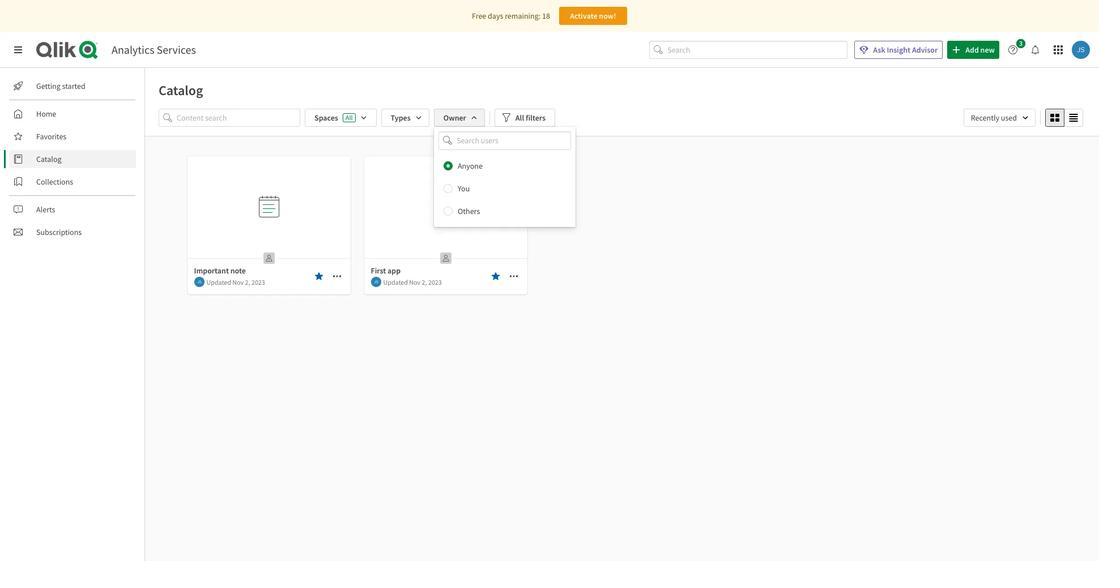 Task type: vqa. For each thing, say whether or not it's contained in the screenshot.
the First app Data last loaded: First app
no



Task type: describe. For each thing, give the bounding box(es) containing it.
activate now! link
[[559, 7, 627, 25]]

searchbar element
[[650, 41, 848, 59]]

Recently used field
[[964, 109, 1036, 127]]

analytics services
[[112, 42, 196, 57]]

updated for note
[[207, 278, 231, 286]]

advisor
[[912, 45, 938, 55]]

alerts
[[36, 205, 55, 215]]

switch view group
[[1045, 109, 1083, 127]]

add new button
[[948, 41, 1000, 59]]

Search text field
[[668, 41, 848, 59]]

others
[[458, 206, 480, 216]]

add
[[966, 45, 979, 55]]

2, for note
[[245, 278, 250, 286]]

now!
[[599, 11, 616, 21]]

insight
[[887, 45, 911, 55]]

free days remaining: 18
[[472, 11, 550, 21]]

days
[[488, 11, 503, 21]]

2023 for first app
[[428, 278, 442, 286]]

more actions image for important note
[[332, 272, 341, 281]]

all filters
[[516, 113, 546, 123]]

anyone
[[458, 161, 483, 171]]

18
[[542, 11, 550, 21]]

navigation pane element
[[0, 73, 144, 246]]

filters
[[526, 113, 546, 123]]

recently
[[971, 113, 1000, 123]]

used
[[1001, 113, 1017, 123]]

all for all filters
[[516, 113, 524, 123]]

jacob simon image for first app
[[371, 277, 381, 287]]

jacob simon image for important note
[[194, 277, 204, 287]]

all for all
[[346, 113, 353, 122]]

new
[[981, 45, 995, 55]]

3 button
[[1004, 39, 1029, 59]]

collections link
[[9, 173, 136, 191]]

app
[[388, 266, 401, 276]]

analytics
[[112, 42, 154, 57]]

personal element for important note
[[260, 249, 278, 267]]

catalog link
[[9, 150, 136, 168]]

you
[[458, 183, 470, 194]]

services
[[157, 42, 196, 57]]

jacob simon element for first
[[371, 277, 381, 287]]

2, for app
[[422, 278, 427, 286]]

collections
[[36, 177, 73, 187]]

subscriptions
[[36, 227, 82, 237]]

spaces
[[314, 113, 338, 123]]



Task type: locate. For each thing, give the bounding box(es) containing it.
nov for app
[[409, 278, 421, 286]]

owner button
[[434, 109, 485, 127]]

favorites link
[[9, 127, 136, 146]]

remove from favorites image
[[314, 272, 323, 281]]

types
[[391, 113, 411, 123]]

updated down app
[[383, 278, 408, 286]]

0 horizontal spatial catalog
[[36, 154, 62, 164]]

1 2023 from the left
[[252, 278, 265, 286]]

1 horizontal spatial 2023
[[428, 278, 442, 286]]

personal element right app
[[437, 249, 455, 267]]

0 horizontal spatial updated
[[207, 278, 231, 286]]

getting started
[[36, 81, 85, 91]]

home link
[[9, 105, 136, 123]]

2 2023 from the left
[[428, 278, 442, 286]]

personal element
[[260, 249, 278, 267], [437, 249, 455, 267]]

more actions image
[[332, 272, 341, 281], [509, 272, 518, 281]]

1 horizontal spatial 2,
[[422, 278, 427, 286]]

updated nov 2, 2023 down "note"
[[207, 278, 265, 286]]

2023
[[252, 278, 265, 286], [428, 278, 442, 286]]

filters region
[[145, 107, 1099, 227]]

first app
[[371, 266, 401, 276]]

catalog down the services
[[159, 82, 203, 99]]

nov for note
[[233, 278, 244, 286]]

important
[[194, 266, 229, 276]]

favorites
[[36, 131, 66, 142]]

Search users text field
[[454, 131, 558, 150]]

important note
[[194, 266, 246, 276]]

free
[[472, 11, 486, 21]]

catalog inside 'link'
[[36, 154, 62, 164]]

0 horizontal spatial jacob simon image
[[194, 277, 204, 287]]

0 horizontal spatial all
[[346, 113, 353, 122]]

0 horizontal spatial personal element
[[260, 249, 278, 267]]

1 horizontal spatial personal element
[[437, 249, 455, 267]]

getting started link
[[9, 77, 136, 95]]

2 2, from the left
[[422, 278, 427, 286]]

ask
[[873, 45, 886, 55]]

jacob simon element for important
[[194, 277, 204, 287]]

more actions image right remove from favorites icon
[[509, 272, 518, 281]]

close sidebar menu image
[[14, 45, 23, 54]]

0 horizontal spatial nov
[[233, 278, 244, 286]]

1 horizontal spatial updated
[[383, 278, 408, 286]]

subscriptions link
[[9, 223, 136, 241]]

ask insight advisor button
[[855, 41, 943, 59]]

analytics services element
[[112, 42, 196, 57]]

None field
[[434, 131, 576, 150]]

0 horizontal spatial more actions image
[[332, 272, 341, 281]]

1 horizontal spatial all
[[516, 113, 524, 123]]

owner
[[444, 113, 466, 123]]

all
[[516, 113, 524, 123], [346, 113, 353, 122]]

0 horizontal spatial 2,
[[245, 278, 250, 286]]

1 2, from the left
[[245, 278, 250, 286]]

note
[[230, 266, 246, 276]]

recently used
[[971, 113, 1017, 123]]

2 horizontal spatial jacob simon image
[[1072, 41, 1090, 59]]

0 horizontal spatial jacob simon element
[[194, 277, 204, 287]]

1 horizontal spatial jacob simon image
[[371, 277, 381, 287]]

activate now!
[[570, 11, 616, 21]]

Content search text field
[[177, 109, 300, 127]]

updated down important note
[[207, 278, 231, 286]]

ask insight advisor
[[873, 45, 938, 55]]

personal element for first app
[[437, 249, 455, 267]]

alerts link
[[9, 201, 136, 219]]

all filters button
[[495, 109, 555, 127]]

more actions image for first app
[[509, 272, 518, 281]]

2 updated from the left
[[383, 278, 408, 286]]

updated nov 2, 2023 for app
[[383, 278, 442, 286]]

jacob simon element down first
[[371, 277, 381, 287]]

add new
[[966, 45, 995, 55]]

2 updated nov 2, 2023 from the left
[[383, 278, 442, 286]]

1 personal element from the left
[[260, 249, 278, 267]]

2023 for important note
[[252, 278, 265, 286]]

more actions image right remove from favorites image
[[332, 272, 341, 281]]

owner option group
[[434, 154, 576, 222]]

all right spaces
[[346, 113, 353, 122]]

2,
[[245, 278, 250, 286], [422, 278, 427, 286]]

personal element right "note"
[[260, 249, 278, 267]]

catalog down favorites
[[36, 154, 62, 164]]

updated for app
[[383, 278, 408, 286]]

home
[[36, 109, 56, 119]]

2 nov from the left
[[409, 278, 421, 286]]

getting
[[36, 81, 61, 91]]

jacob simon element down 'important'
[[194, 277, 204, 287]]

1 nov from the left
[[233, 278, 244, 286]]

all inside dropdown button
[[516, 113, 524, 123]]

2 personal element from the left
[[437, 249, 455, 267]]

1 more actions image from the left
[[332, 272, 341, 281]]

0 vertical spatial catalog
[[159, 82, 203, 99]]

1 horizontal spatial catalog
[[159, 82, 203, 99]]

0 horizontal spatial updated nov 2, 2023
[[207, 278, 265, 286]]

updated
[[207, 278, 231, 286], [383, 278, 408, 286]]

1 horizontal spatial updated nov 2, 2023
[[383, 278, 442, 286]]

updated nov 2, 2023 down app
[[383, 278, 442, 286]]

types button
[[381, 109, 429, 127]]

1 horizontal spatial jacob simon element
[[371, 277, 381, 287]]

remaining:
[[505, 11, 541, 21]]

all left filters at top
[[516, 113, 524, 123]]

jacob simon image
[[1072, 41, 1090, 59], [194, 277, 204, 287], [371, 277, 381, 287]]

jacob simon element
[[194, 277, 204, 287], [371, 277, 381, 287]]

started
[[62, 81, 85, 91]]

2 more actions image from the left
[[509, 272, 518, 281]]

first
[[371, 266, 386, 276]]

1 vertical spatial catalog
[[36, 154, 62, 164]]

2 jacob simon element from the left
[[371, 277, 381, 287]]

updated nov 2, 2023
[[207, 278, 265, 286], [383, 278, 442, 286]]

updated nov 2, 2023 for note
[[207, 278, 265, 286]]

3
[[1019, 39, 1023, 48]]

nov
[[233, 278, 244, 286], [409, 278, 421, 286]]

1 horizontal spatial nov
[[409, 278, 421, 286]]

1 horizontal spatial more actions image
[[509, 272, 518, 281]]

remove from favorites image
[[491, 272, 500, 281]]

activate
[[570, 11, 598, 21]]

1 updated from the left
[[207, 278, 231, 286]]

1 updated nov 2, 2023 from the left
[[207, 278, 265, 286]]

catalog
[[159, 82, 203, 99], [36, 154, 62, 164]]

0 horizontal spatial 2023
[[252, 278, 265, 286]]

1 jacob simon element from the left
[[194, 277, 204, 287]]



